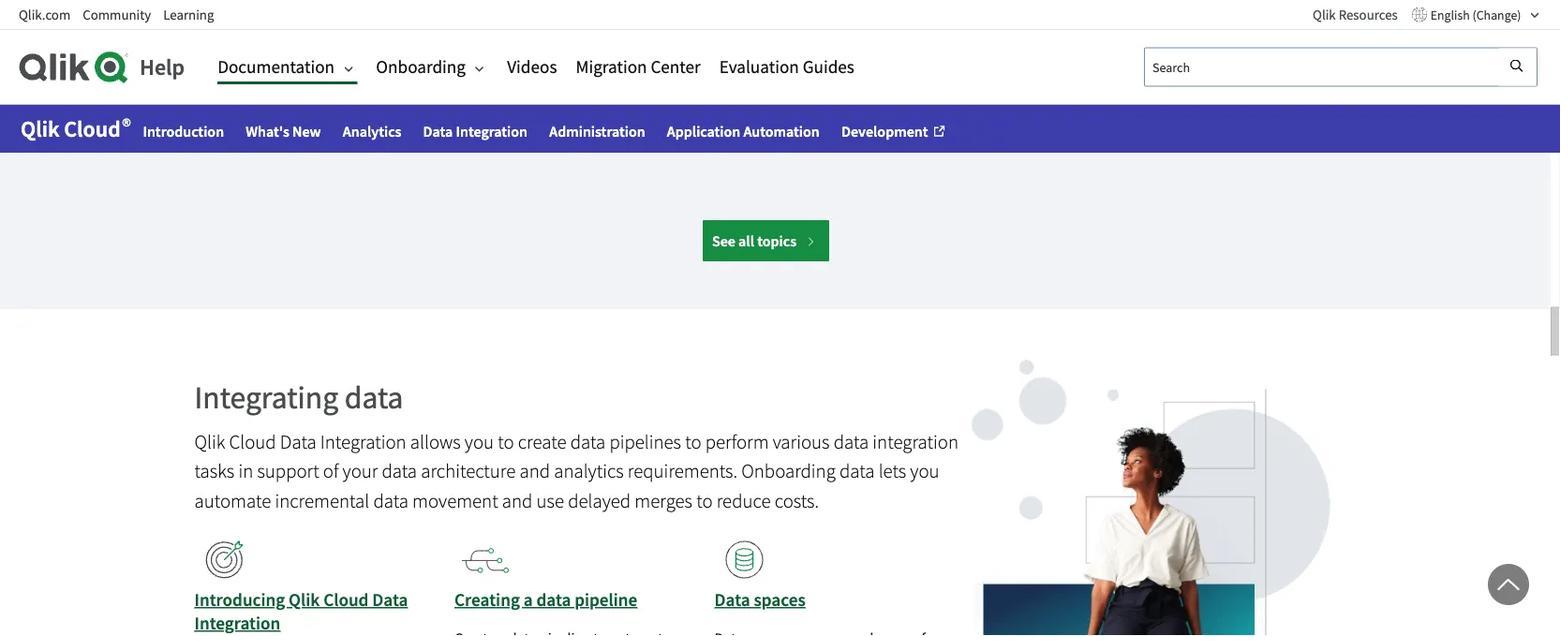 Task type: locate. For each thing, give the bounding box(es) containing it.
architecture
[[421, 459, 516, 484]]

onboarding up analytics
[[376, 55, 466, 78]]

data up your
[[345, 378, 404, 417]]

lets
[[879, 459, 907, 484]]

learning
[[163, 5, 214, 23]]

data integration
[[423, 122, 528, 141]]

integration up your
[[320, 430, 407, 455]]

and left use
[[502, 489, 533, 513]]

1 horizontal spatial you
[[911, 459, 940, 484]]

english (change)
[[1431, 6, 1525, 23]]

qlik help home image
[[8, 44, 140, 91]]

to
[[498, 430, 514, 455], [686, 430, 702, 455], [697, 489, 713, 513]]

1 horizontal spatial integration
[[320, 430, 407, 455]]

1 vertical spatial qlik cloud data integration
[[195, 589, 408, 635]]

analytics
[[343, 122, 402, 141]]

data right various
[[834, 430, 869, 455]]

videos
[[507, 55, 557, 78]]

1 vertical spatial onboarding
[[742, 459, 836, 484]]

see
[[712, 232, 736, 251]]

introduction link
[[143, 122, 224, 141]]

2 horizontal spatial integration
[[456, 122, 528, 141]]

data down your
[[373, 489, 409, 513]]

community link
[[83, 5, 151, 23]]

to down requirements.
[[697, 489, 713, 513]]

administration link
[[550, 122, 646, 141]]

spaces
[[754, 589, 806, 612]]

and
[[520, 459, 550, 484], [502, 489, 533, 513]]

(change)
[[1473, 6, 1522, 23]]

integration
[[456, 122, 528, 141], [320, 430, 407, 455], [195, 613, 281, 635]]

pipelines
[[610, 430, 682, 455]]

2 vertical spatial integration
[[195, 613, 281, 635]]

qlik cloud
[[21, 115, 121, 143]]

analytics
[[554, 459, 624, 484]]

qlik
[[1314, 5, 1337, 23], [21, 115, 60, 143], [195, 430, 225, 455], [289, 589, 320, 612]]

2 vertical spatial cloud
[[324, 589, 369, 612]]

automation
[[744, 122, 820, 141]]

pipeline
[[575, 589, 638, 612]]

onboarding up costs.
[[742, 459, 836, 484]]

integration down videos link
[[456, 122, 528, 141]]

help
[[140, 53, 185, 81]]

0 horizontal spatial you
[[465, 430, 494, 455]]

see all topics
[[712, 232, 797, 251]]

costs.
[[775, 489, 819, 513]]

qlik cloud data integration
[[195, 430, 407, 455], [195, 589, 408, 635]]

integrating
[[195, 378, 339, 417]]

0 horizontal spatial integration
[[195, 613, 281, 635]]

data right your
[[382, 459, 417, 484]]

perform
[[706, 430, 769, 455]]

1 vertical spatial cloud
[[229, 430, 276, 455]]

0 vertical spatial cloud
[[64, 115, 121, 143]]

migration center link
[[576, 54, 701, 81]]

data
[[423, 122, 453, 141], [280, 430, 317, 455], [372, 589, 408, 612], [715, 589, 751, 612]]

what's new link
[[246, 122, 321, 141]]

1 horizontal spatial cloud
[[229, 430, 276, 455]]

qlik cloud link
[[21, 115, 130, 143]]

0 horizontal spatial cloud
[[64, 115, 121, 143]]

onboarding
[[376, 55, 466, 78], [742, 459, 836, 484]]

integration down introducing
[[195, 613, 281, 635]]

data left 'lets'
[[840, 459, 875, 484]]

0 vertical spatial onboarding
[[376, 55, 466, 78]]

and down create
[[520, 459, 550, 484]]

all
[[739, 232, 755, 251]]

data up analytics
[[571, 430, 606, 455]]

integrating data
[[195, 378, 404, 417]]

0 vertical spatial you
[[465, 430, 494, 455]]

cloud
[[64, 115, 121, 143], [229, 430, 276, 455], [324, 589, 369, 612]]

english (change) button
[[1413, 5, 1542, 24]]

1 horizontal spatial onboarding
[[742, 459, 836, 484]]

what's
[[246, 122, 289, 141]]

qlik.com
[[19, 5, 71, 23]]

topics
[[758, 232, 797, 251]]

0 vertical spatial and
[[520, 459, 550, 484]]

creating
[[455, 589, 520, 612]]

learning link
[[163, 5, 214, 23]]

you up architecture
[[465, 430, 494, 455]]

see all topics link
[[702, 220, 831, 263]]

2 horizontal spatial cloud
[[324, 589, 369, 612]]

use
[[537, 489, 564, 513]]

qlik resources link
[[1309, 0, 1403, 30]]

data
[[345, 378, 404, 417], [571, 430, 606, 455], [834, 430, 869, 455], [382, 459, 417, 484], [840, 459, 875, 484], [373, 489, 409, 513], [537, 589, 571, 612]]

migration
[[576, 55, 647, 78]]

0 vertical spatial qlik cloud data integration
[[195, 430, 407, 455]]

what's new
[[246, 122, 321, 141]]

qlik resources
[[1314, 5, 1399, 23]]

you down "integration"
[[911, 459, 940, 484]]

a
[[524, 589, 533, 612]]

0 horizontal spatial onboarding
[[376, 55, 466, 78]]

you
[[465, 430, 494, 455], [911, 459, 940, 484]]

migration center
[[576, 55, 701, 78]]

documentation link
[[218, 54, 357, 81]]

requirements.
[[628, 459, 738, 484]]

2 qlik cloud data integration from the top
[[195, 589, 408, 635]]

integration
[[873, 430, 959, 455]]

administration
[[550, 122, 646, 141]]



Task type: vqa. For each thing, say whether or not it's contained in the screenshot.
The Authentication in the Turning off Multi-Factor Authentication (MFA)
no



Task type: describe. For each thing, give the bounding box(es) containing it.
data spaces
[[715, 589, 806, 612]]

movement
[[413, 489, 498, 513]]

0 vertical spatial integration
[[456, 122, 528, 141]]

application automation
[[667, 122, 820, 141]]

1 qlik cloud data integration from the top
[[195, 430, 407, 455]]

allows you to create data pipelines to perform various data integration tasks in support of your data architecture and analytics requirements. onboarding data lets you automate incremental data movement and use delayed merges to reduce costs.
[[195, 430, 959, 513]]

development link
[[842, 122, 945, 141]]

reduce
[[717, 489, 771, 513]]

evaluation guides link
[[720, 54, 855, 81]]

data integration link
[[423, 122, 528, 141]]

1 vertical spatial and
[[502, 489, 533, 513]]

documentation
[[218, 55, 335, 78]]

your
[[343, 459, 378, 484]]

onboarding link
[[376, 54, 489, 81]]

support
[[257, 459, 319, 484]]

analytics link
[[343, 122, 402, 141]]

new
[[292, 122, 321, 141]]

resources
[[1339, 5, 1399, 23]]

center
[[651, 55, 701, 78]]

evaluation
[[720, 55, 800, 78]]

onboarding inside onboarding link
[[376, 55, 466, 78]]

Search search field
[[1146, 48, 1496, 86]]

delayed
[[568, 489, 631, 513]]

create
[[518, 430, 567, 455]]

english
[[1431, 6, 1471, 23]]

creating a data pipeline
[[455, 589, 638, 612]]

evaluation guides
[[720, 55, 855, 78]]

onboarding inside allows you to create data pipelines to perform various data integration tasks in support of your data architecture and analytics requirements. onboarding data lets you automate incremental data movement and use delayed merges to reduce costs.
[[742, 459, 836, 484]]

community
[[83, 5, 151, 23]]

qlik inside qlik cloud data integration
[[289, 589, 320, 612]]

introduction
[[143, 122, 224, 141]]

development
[[842, 122, 929, 141]]

in
[[239, 459, 253, 484]]

videos link
[[507, 54, 557, 81]]

to up requirements.
[[686, 430, 702, 455]]

incremental
[[275, 489, 370, 513]]

1 vertical spatial integration
[[320, 430, 407, 455]]

1 vertical spatial you
[[911, 459, 940, 484]]

tasks
[[195, 459, 235, 484]]

automate
[[195, 489, 271, 513]]

cloud inside qlik cloud data integration
[[324, 589, 369, 612]]

creating a data pipeline link
[[455, 589, 638, 612]]

data spaces link
[[715, 589, 806, 612]]

application automation link
[[667, 122, 820, 141]]

data right 'a'
[[537, 589, 571, 612]]

introducing
[[195, 589, 289, 612]]

application
[[667, 122, 741, 141]]

various
[[773, 430, 830, 455]]

to left create
[[498, 430, 514, 455]]

help link
[[8, 44, 199, 91]]

of
[[323, 459, 339, 484]]

guides
[[803, 55, 855, 78]]

allows
[[410, 430, 461, 455]]

qlik.com link
[[19, 5, 71, 23]]

merges
[[635, 489, 693, 513]]



